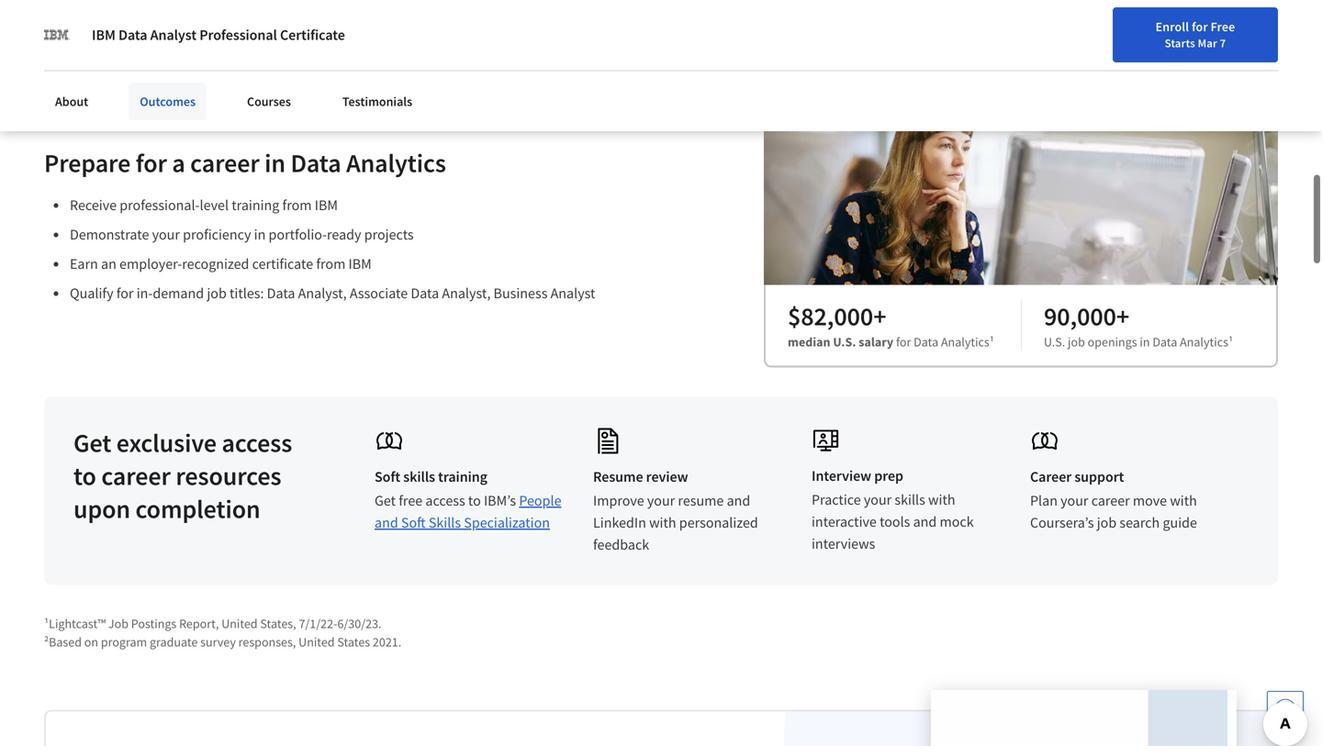 Task type: vqa. For each thing, say whether or not it's contained in the screenshot.
second ¹ from right
yes



Task type: locate. For each thing, give the bounding box(es) containing it.
to for ibm's
[[468, 492, 481, 510]]

skills up tools
[[895, 491, 925, 509]]

1 horizontal spatial job
[[1068, 334, 1085, 350]]

recognized
[[182, 255, 249, 273]]

0 horizontal spatial get
[[73, 427, 111, 459]]

ibm right "ibm" image
[[92, 26, 116, 44]]

0 horizontal spatial training
[[232, 196, 279, 214]]

0 horizontal spatial analytics
[[346, 147, 446, 179]]

people
[[519, 492, 561, 510]]

2 vertical spatial job
[[1097, 514, 1117, 532]]

0 vertical spatial from
[[282, 196, 312, 214]]

analytics down the testimonials
[[346, 147, 446, 179]]

analyst right business
[[551, 284, 595, 302]]

1 horizontal spatial access
[[425, 492, 465, 510]]

0 horizontal spatial career
[[101, 460, 171, 492]]

for right salary
[[896, 334, 911, 350]]

support
[[1075, 468, 1124, 486]]

your down review
[[647, 492, 675, 510]]

analytics right salary
[[941, 334, 990, 350]]

¹ inside $82,000 + median u.s. salary for data analytics ¹
[[990, 334, 994, 350]]

data up portfolio-
[[291, 147, 341, 179]]

completion
[[135, 493, 260, 525]]

1 horizontal spatial with
[[928, 491, 955, 509]]

data right salary
[[914, 334, 939, 350]]

outcomes link
[[129, 83, 207, 120]]

resume review improve your resume and linkedin with personalized feedback
[[593, 468, 758, 554]]

2 + from the left
[[1116, 300, 1130, 332]]

1 vertical spatial analyst
[[551, 284, 595, 302]]

2021.
[[373, 634, 401, 651]]

prepare for a career in data analytics
[[44, 147, 446, 179]]

linkedin
[[593, 514, 646, 532]]

interactive
[[812, 513, 877, 531]]

soft
[[375, 468, 400, 486], [401, 514, 426, 532]]

+ inside 90,000 + u.s. job openings in data analytics ¹
[[1116, 300, 1130, 332]]

access
[[222, 427, 292, 459], [425, 492, 465, 510]]

earn an employer-recognized certificate from ibm
[[70, 255, 372, 273]]

soft up the free on the left of page
[[375, 468, 400, 486]]

0 horizontal spatial with
[[649, 514, 676, 532]]

search
[[1120, 514, 1160, 532]]

1 vertical spatial job
[[1068, 334, 1085, 350]]

openings
[[1088, 334, 1137, 350]]

soft down the free on the left of page
[[401, 514, 426, 532]]

ibm image
[[44, 22, 70, 48]]

prep
[[874, 467, 904, 485]]

2 horizontal spatial career
[[1091, 492, 1130, 510]]

None search field
[[262, 11, 565, 48]]

analytics inside $82,000 + median u.s. salary for data analytics ¹
[[941, 334, 990, 350]]

0 horizontal spatial job
[[207, 284, 227, 302]]

0 horizontal spatial u.s.
[[833, 334, 856, 350]]

2 horizontal spatial analytics
[[1180, 334, 1229, 350]]

0 horizontal spatial ibm
[[92, 26, 116, 44]]

career
[[1030, 468, 1072, 486]]

analyst,
[[298, 284, 347, 302], [442, 284, 491, 302]]

business
[[494, 284, 548, 302]]

and right tools
[[913, 513, 937, 531]]

interviews
[[812, 535, 875, 553]]

your inside interview prep practice your skills with interactive tools and mock interviews
[[864, 491, 892, 509]]

postings
[[131, 616, 177, 632]]

career down support
[[1091, 492, 1130, 510]]

get exclusive access to career resources upon completion
[[73, 427, 292, 525]]

1 vertical spatial in
[[254, 225, 266, 244]]

career inside get exclusive access to career resources upon completion
[[101, 460, 171, 492]]

1 vertical spatial access
[[425, 492, 465, 510]]

employer-
[[119, 255, 182, 273]]

improve
[[593, 492, 644, 510]]

get left the free on the left of page
[[375, 492, 396, 510]]

1 horizontal spatial to
[[468, 492, 481, 510]]

2 horizontal spatial ibm
[[348, 255, 372, 273]]

0 horizontal spatial analyst,
[[298, 284, 347, 302]]

ibm down ready
[[348, 255, 372, 273]]

2 horizontal spatial with
[[1170, 492, 1197, 510]]

analyst, down the certificate
[[298, 284, 347, 302]]

career for plan
[[1091, 492, 1130, 510]]

in
[[265, 147, 286, 179], [254, 225, 266, 244], [1140, 334, 1150, 350]]

training up get free access to ibm's
[[438, 468, 488, 486]]

access inside get exclusive access to career resources upon completion
[[222, 427, 292, 459]]

2 horizontal spatial job
[[1097, 514, 1117, 532]]

interview
[[812, 467, 871, 485]]

mock
[[940, 513, 974, 531]]

to left ibm's
[[468, 492, 481, 510]]

in up the certificate
[[254, 225, 266, 244]]

ibm's
[[484, 492, 516, 510]]

from up portfolio-
[[282, 196, 312, 214]]

associate
[[350, 284, 408, 302]]

access up resources
[[222, 427, 292, 459]]

in right openings
[[1140, 334, 1150, 350]]

0 horizontal spatial and
[[375, 514, 398, 532]]

united down "7/1/22-"
[[299, 634, 335, 651]]

plan
[[1030, 492, 1058, 510]]

portfolio-
[[269, 225, 327, 244]]

1 u.s. from the left
[[833, 334, 856, 350]]

+ up openings
[[1116, 300, 1130, 332]]

¹ for $82,000
[[990, 334, 994, 350]]

0 horizontal spatial access
[[222, 427, 292, 459]]

0 vertical spatial access
[[222, 427, 292, 459]]

menu item
[[993, 18, 1111, 78]]

2 vertical spatial ibm
[[348, 255, 372, 273]]

your up coursera's
[[1061, 492, 1089, 510]]

with up mock
[[928, 491, 955, 509]]

specialization
[[464, 514, 550, 532]]

get inside get exclusive access to career resources upon completion
[[73, 427, 111, 459]]

1 horizontal spatial +
[[1116, 300, 1130, 332]]

job
[[207, 284, 227, 302], [1068, 334, 1085, 350], [1097, 514, 1117, 532]]

data down the certificate
[[267, 284, 295, 302]]

people and soft skills specialization
[[375, 492, 561, 532]]

career
[[190, 147, 260, 179], [101, 460, 171, 492], [1091, 492, 1130, 510]]

help center image
[[1274, 699, 1296, 721]]

analyst, left business
[[442, 284, 491, 302]]

with right the linkedin
[[649, 514, 676, 532]]

access up "skills"
[[425, 492, 465, 510]]

your for resume review improve your resume and linkedin with personalized feedback
[[647, 492, 675, 510]]

united
[[221, 616, 258, 632], [299, 634, 335, 651]]

job inside career support plan your career move with coursera's job search guide
[[1097, 514, 1117, 532]]

for for free
[[1192, 18, 1208, 35]]

career down exclusive
[[101, 460, 171, 492]]

0 vertical spatial training
[[232, 196, 279, 214]]

1 horizontal spatial u.s.
[[1044, 334, 1065, 350]]

and inside people and soft skills specialization
[[375, 514, 398, 532]]

with up 'guide'
[[1170, 492, 1197, 510]]

for left a
[[136, 147, 167, 179]]

responses,
[[238, 634, 296, 651]]

job inside 90,000 + u.s. job openings in data analytics ¹
[[1068, 334, 1085, 350]]

to inside get exclusive access to career resources upon completion
[[73, 460, 96, 492]]

¹ inside 90,000 + u.s. job openings in data analytics ¹
[[1229, 334, 1233, 350]]

data right openings
[[1153, 334, 1177, 350]]

job left search
[[1097, 514, 1117, 532]]

2 vertical spatial in
[[1140, 334, 1150, 350]]

0 horizontal spatial united
[[221, 616, 258, 632]]

analyst left professional
[[150, 26, 197, 44]]

2 u.s. from the left
[[1044, 334, 1065, 350]]

for up mar
[[1192, 18, 1208, 35]]

1 horizontal spatial and
[[727, 492, 750, 510]]

1 vertical spatial ibm
[[315, 196, 338, 214]]

coursera's
[[1030, 514, 1094, 532]]

1 vertical spatial from
[[316, 255, 346, 273]]

certificate
[[280, 26, 345, 44]]

to up "upon"
[[73, 460, 96, 492]]

2 horizontal spatial and
[[913, 513, 937, 531]]

for
[[1192, 18, 1208, 35], [136, 147, 167, 179], [116, 284, 134, 302], [896, 334, 911, 350]]

6/30/23.
[[337, 616, 382, 632]]

demonstrate
[[70, 225, 149, 244]]

1 horizontal spatial united
[[299, 634, 335, 651]]

analytics for $82,000
[[941, 334, 990, 350]]

your inside career support plan your career move with coursera's job search guide
[[1061, 492, 1089, 510]]

0 vertical spatial get
[[73, 427, 111, 459]]

1 horizontal spatial training
[[438, 468, 488, 486]]

analyst
[[150, 26, 197, 44], [551, 284, 595, 302]]

resume
[[678, 492, 724, 510]]

data inside $82,000 + median u.s. salary for data analytics ¹
[[914, 334, 939, 350]]

0 vertical spatial skills
[[403, 468, 435, 486]]

¹
[[990, 334, 994, 350], [1229, 334, 1233, 350]]

with inside career support plan your career move with coursera's job search guide
[[1170, 492, 1197, 510]]

skills
[[403, 468, 435, 486], [895, 491, 925, 509]]

0 vertical spatial analyst
[[150, 26, 197, 44]]

0 horizontal spatial skills
[[403, 468, 435, 486]]

program
[[101, 634, 147, 651]]

for left in-
[[116, 284, 134, 302]]

career inside career support plan your career move with coursera's job search guide
[[1091, 492, 1130, 510]]

from up the qualify for in-demand job titles: data analyst, associate data analyst, business analyst
[[316, 255, 346, 273]]

+ inside $82,000 + median u.s. salary for data analytics ¹
[[873, 300, 886, 332]]

your inside the resume review improve your resume and linkedin with personalized feedback
[[647, 492, 675, 510]]

for for in-
[[116, 284, 134, 302]]

for for a
[[136, 147, 167, 179]]

1 horizontal spatial career
[[190, 147, 260, 179]]

0 horizontal spatial to
[[73, 460, 96, 492]]

in down courses
[[265, 147, 286, 179]]

data
[[118, 26, 147, 44], [291, 147, 341, 179], [267, 284, 295, 302], [411, 284, 439, 302], [914, 334, 939, 350], [1153, 334, 1177, 350]]

proficiency
[[183, 225, 251, 244]]

1 vertical spatial skills
[[895, 491, 925, 509]]

ibm up ready
[[315, 196, 338, 214]]

1 ¹ from the left
[[990, 334, 994, 350]]

1 horizontal spatial skills
[[895, 491, 925, 509]]

with
[[928, 491, 955, 509], [1170, 492, 1197, 510], [649, 514, 676, 532]]

1 horizontal spatial analyst
[[551, 284, 595, 302]]

1 vertical spatial get
[[375, 492, 396, 510]]

1 vertical spatial united
[[299, 634, 335, 651]]

and left "skills"
[[375, 514, 398, 532]]

states,
[[260, 616, 296, 632]]

career up level in the left of the page
[[190, 147, 260, 179]]

1 horizontal spatial get
[[375, 492, 396, 510]]

career for access
[[101, 460, 171, 492]]

job down recognized
[[207, 284, 227, 302]]

u.s. down $82,000
[[833, 334, 856, 350]]

0 horizontal spatial +
[[873, 300, 886, 332]]

job down 90,000
[[1068, 334, 1085, 350]]

people and soft skills specialization link
[[375, 492, 561, 532]]

+ up salary
[[873, 300, 886, 332]]

access for free
[[425, 492, 465, 510]]

u.s.
[[833, 334, 856, 350], [1044, 334, 1065, 350]]

data inside 90,000 + u.s. job openings in data analytics ¹
[[1153, 334, 1177, 350]]

training up demonstrate your proficiency in portfolio-ready projects on the top of page
[[232, 196, 279, 214]]

skills up the free on the left of page
[[403, 468, 435, 486]]

0 horizontal spatial ¹
[[990, 334, 994, 350]]

for inside 'enroll for free starts mar 7'
[[1192, 18, 1208, 35]]

+ for 90,000
[[1116, 300, 1130, 332]]

analytics inside 90,000 + u.s. job openings in data analytics ¹
[[1180, 334, 1229, 350]]

2 ¹ from the left
[[1229, 334, 1233, 350]]

job
[[108, 616, 129, 632]]

1 horizontal spatial analyst,
[[442, 284, 491, 302]]

ibm
[[92, 26, 116, 44], [315, 196, 338, 214], [348, 255, 372, 273]]

1 horizontal spatial ibm
[[315, 196, 338, 214]]

your down prep
[[864, 491, 892, 509]]

u.s. down 90,000
[[1044, 334, 1065, 350]]

data right associate at the top
[[411, 284, 439, 302]]

in-
[[137, 284, 153, 302]]

1 horizontal spatial ¹
[[1229, 334, 1233, 350]]

projects
[[364, 225, 414, 244]]

from
[[282, 196, 312, 214], [316, 255, 346, 273]]

professional
[[199, 26, 277, 44]]

in inside 90,000 + u.s. job openings in data analytics ¹
[[1140, 334, 1150, 350]]

united up the survey
[[221, 616, 258, 632]]

1 horizontal spatial analytics
[[941, 334, 990, 350]]

ibm data analyst professional certificate
[[92, 26, 345, 44]]

and up personalized
[[727, 492, 750, 510]]

upon
[[73, 493, 130, 525]]

get up "upon"
[[73, 427, 111, 459]]

u.s. inside $82,000 + median u.s. salary for data analytics ¹
[[833, 334, 856, 350]]

7
[[1220, 36, 1226, 51]]

1 vertical spatial soft
[[401, 514, 426, 532]]

1 + from the left
[[873, 300, 886, 332]]

analytics right openings
[[1180, 334, 1229, 350]]

90,000 + u.s. job openings in data analytics ¹
[[1044, 300, 1233, 350]]

enroll
[[1156, 18, 1189, 35]]



Task type: describe. For each thing, give the bounding box(es) containing it.
professional-
[[120, 196, 200, 214]]

and inside interview prep practice your skills with interactive tools and mock interviews
[[913, 513, 937, 531]]

receive professional-level training from ibm
[[70, 196, 338, 214]]

0 horizontal spatial from
[[282, 196, 312, 214]]

7/1/22-
[[299, 616, 337, 632]]

testimonials link
[[331, 83, 423, 120]]

receive
[[70, 196, 117, 214]]

starts
[[1165, 36, 1195, 51]]

soft inside people and soft skills specialization
[[401, 514, 426, 532]]

demand
[[153, 284, 204, 302]]

a
[[172, 147, 185, 179]]

earn
[[70, 255, 98, 273]]

coursera image
[[22, 15, 139, 44]]

practice
[[812, 491, 861, 509]]

your for interview prep practice your skills with interactive tools and mock interviews
[[864, 491, 892, 509]]

about link
[[44, 83, 99, 120]]

demonstrate your proficiency in portfolio-ready projects
[[70, 225, 414, 244]]

courses
[[247, 93, 291, 110]]

median
[[788, 334, 831, 350]]

an
[[101, 255, 116, 273]]

resources
[[176, 460, 281, 492]]

2 analyst, from the left
[[442, 284, 491, 302]]

exclusive
[[116, 427, 217, 459]]

0 vertical spatial soft
[[375, 468, 400, 486]]

about
[[55, 93, 88, 110]]

+ for $82,000
[[873, 300, 886, 332]]

¹lightcast™ job postings report, united states, 7/1/22-6/30/23. ²based on program graduate survey responses, united states 2021.
[[44, 616, 401, 651]]

u.s. inside 90,000 + u.s. job openings in data analytics ¹
[[1044, 334, 1065, 350]]

skills
[[429, 514, 461, 532]]

resume
[[593, 468, 643, 486]]

survey
[[200, 634, 236, 651]]

titles:
[[230, 284, 264, 302]]

free
[[1211, 18, 1235, 35]]

$82,000 + median u.s. salary for data analytics ¹
[[788, 300, 994, 350]]

get for get free access to ibm's
[[375, 492, 396, 510]]

states
[[337, 634, 370, 651]]

on
[[84, 634, 98, 651]]

with inside the resume review improve your resume and linkedin with personalized feedback
[[649, 514, 676, 532]]

0 vertical spatial ibm
[[92, 26, 116, 44]]

mar
[[1198, 36, 1217, 51]]

get free access to ibm's
[[375, 492, 519, 510]]

90,000
[[1044, 300, 1116, 332]]

for inside $82,000 + median u.s. salary for data analytics ¹
[[896, 334, 911, 350]]

interview prep practice your skills with interactive tools and mock interviews
[[812, 467, 974, 553]]

your down professional-
[[152, 225, 180, 244]]

coursera career certificate image
[[931, 690, 1237, 746]]

level
[[200, 196, 229, 214]]

¹ for 90,000
[[1229, 334, 1233, 350]]

soft skills training
[[375, 468, 488, 486]]

0 vertical spatial job
[[207, 284, 227, 302]]

enroll for free starts mar 7
[[1156, 18, 1235, 51]]

qualify for in-demand job titles: data analyst, associate data analyst, business analyst
[[70, 284, 595, 302]]

get for get exclusive access to career resources upon completion
[[73, 427, 111, 459]]

1 analyst, from the left
[[298, 284, 347, 302]]

$82,000
[[788, 300, 873, 332]]

0 horizontal spatial analyst
[[150, 26, 197, 44]]

to for career
[[73, 460, 96, 492]]

ready
[[327, 225, 361, 244]]

graduate
[[150, 634, 198, 651]]

data up outcomes 'link' at the left top of the page
[[118, 26, 147, 44]]

²based
[[44, 634, 82, 651]]

free
[[399, 492, 423, 510]]

1 vertical spatial training
[[438, 468, 488, 486]]

salary
[[859, 334, 894, 350]]

courses link
[[236, 83, 302, 120]]

and inside the resume review improve your resume and linkedin with personalized feedback
[[727, 492, 750, 510]]

outcomes
[[140, 93, 196, 110]]

report,
[[179, 616, 219, 632]]

testimonials
[[342, 93, 412, 110]]

career support plan your career move with coursera's job search guide
[[1030, 468, 1197, 532]]

access for exclusive
[[222, 427, 292, 459]]

analytics for 90,000
[[1180, 334, 1229, 350]]

guide
[[1163, 514, 1197, 532]]

qualify
[[70, 284, 113, 302]]

certificate
[[252, 255, 313, 273]]

skills inside interview prep practice your skills with interactive tools and mock interviews
[[895, 491, 925, 509]]

personalized
[[679, 514, 758, 532]]

feedback
[[593, 536, 649, 554]]

with inside interview prep practice your skills with interactive tools and mock interviews
[[928, 491, 955, 509]]

move
[[1133, 492, 1167, 510]]

your for career support plan your career move with coursera's job search guide
[[1061, 492, 1089, 510]]

0 vertical spatial in
[[265, 147, 286, 179]]

1 horizontal spatial from
[[316, 255, 346, 273]]

prepare
[[44, 147, 131, 179]]

0 vertical spatial united
[[221, 616, 258, 632]]

review
[[646, 468, 688, 486]]

tools
[[880, 513, 910, 531]]

¹lightcast™
[[44, 616, 106, 632]]



